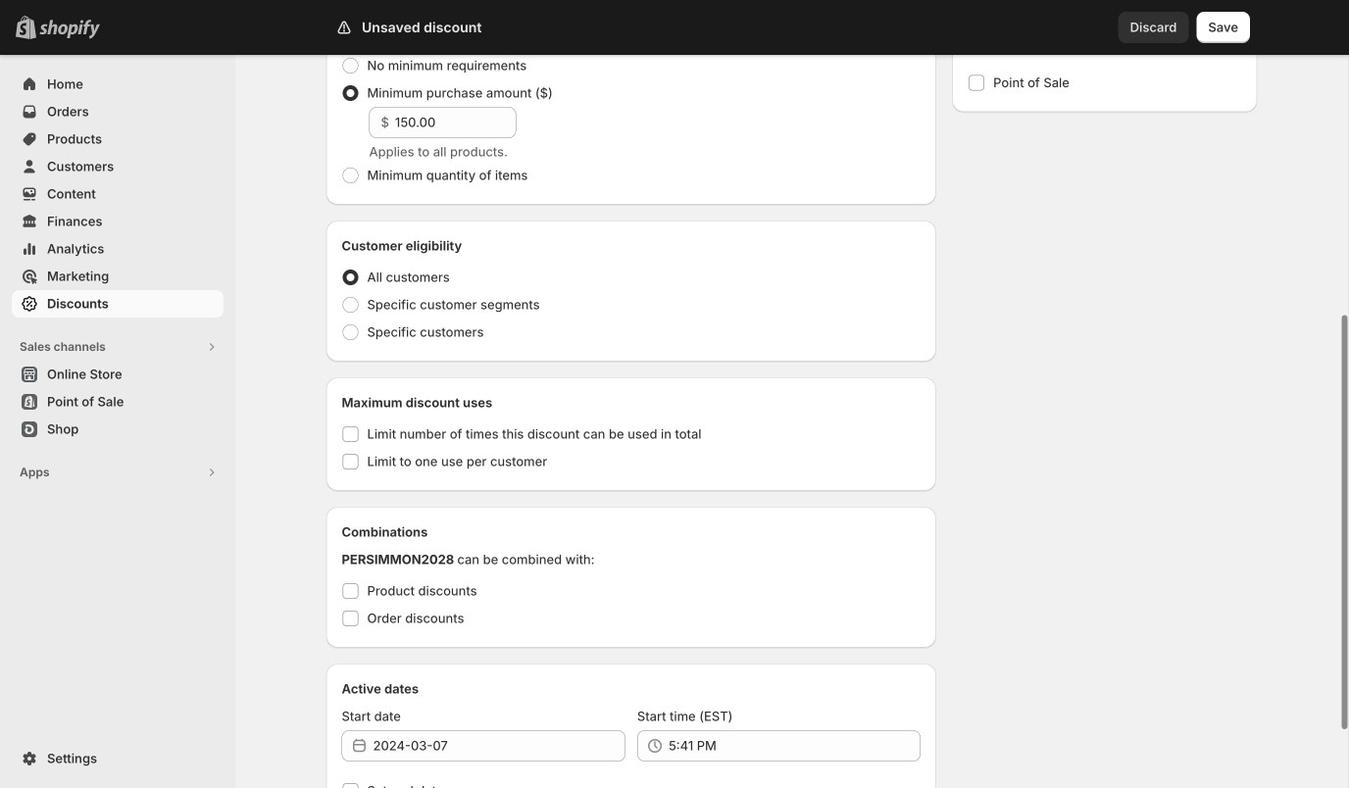 Task type: vqa. For each thing, say whether or not it's contained in the screenshot.
"Enter time" text box
yes



Task type: locate. For each thing, give the bounding box(es) containing it.
0.00 text field
[[395, 107, 516, 138]]

shopify image
[[39, 19, 100, 39]]



Task type: describe. For each thing, give the bounding box(es) containing it.
YYYY-MM-DD text field
[[373, 730, 625, 762]]

Enter time text field
[[669, 730, 921, 762]]



